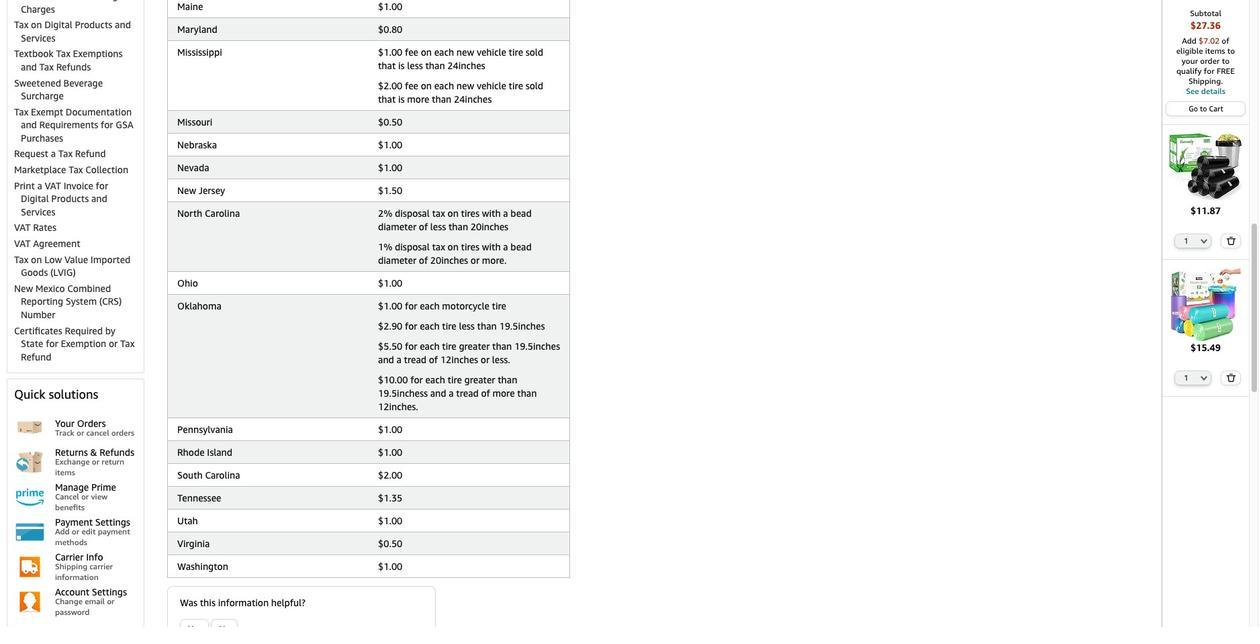 Task type: vqa. For each thing, say whether or not it's contained in the screenshot.


Task type: locate. For each thing, give the bounding box(es) containing it.
digital down print
[[21, 193, 49, 204]]

settings inside payment settings add or edit payment methods
[[95, 517, 130, 528]]

20inches down 2% disposal tax on tires with a bead diameter of less than 20inches
[[431, 255, 468, 266]]

None submit
[[1222, 234, 1241, 248], [1222, 372, 1241, 385], [181, 621, 208, 628], [212, 621, 237, 628], [1222, 234, 1241, 248], [1222, 372, 1241, 385], [181, 621, 208, 628], [212, 621, 237, 628]]

(lvig)
[[50, 267, 76, 278]]

2 fee from the top
[[405, 80, 419, 92]]

tax right exemption
[[120, 338, 135, 350]]

or down by
[[109, 338, 118, 350]]

that for $2.00 fee on each new vehicle tire sold that is more than 24inches
[[378, 94, 396, 105]]

tire
[[509, 47, 524, 58], [509, 80, 524, 92], [492, 301, 507, 312], [442, 321, 457, 332], [442, 341, 457, 352], [448, 375, 462, 386]]

1 $0.50 from the top
[[378, 117, 403, 128]]

products
[[75, 19, 112, 30], [51, 193, 89, 204]]

less inside 2% disposal tax on tires with a bead diameter of less than 20inches
[[431, 221, 446, 233]]

or left return
[[92, 457, 100, 467]]

disposal right 1%
[[395, 242, 430, 253]]

digital
[[44, 19, 72, 30], [21, 193, 49, 204]]

0 vertical spatial products
[[75, 19, 112, 30]]

new mexico combined reporting system (crs) number link
[[14, 283, 122, 321]]

of up $1.00 for each motorcycle tire
[[419, 255, 428, 266]]

items
[[1206, 46, 1226, 56], [55, 468, 75, 478]]

0 vertical spatial $2.00
[[378, 80, 403, 92]]

1 vertical spatial items
[[55, 468, 75, 478]]

1 is from the top
[[398, 60, 405, 71]]

carolina for north carolina
[[205, 208, 240, 219]]

documentation
[[66, 106, 132, 117]]

vehicle inside the $2.00 fee on each new vehicle tire sold that is more than 24inches
[[477, 80, 507, 92]]

carolina down island
[[205, 470, 240, 481]]

south
[[177, 470, 203, 481]]

less.
[[492, 354, 511, 366]]

new inside $1.00 fee on each new vehicle tire sold that is less than 24inches
[[457, 47, 475, 58]]

1 horizontal spatial new
[[177, 185, 196, 196]]

1 vertical spatial with
[[482, 242, 501, 253]]

0 vertical spatial dropdown image
[[1202, 238, 1208, 244]]

disposal right 2%
[[395, 208, 430, 219]]

2 tires from the top
[[461, 242, 480, 253]]

0 vertical spatial more
[[407, 94, 430, 105]]

requirements
[[39, 119, 98, 131]]

number
[[21, 309, 55, 321]]

refunds inside the returns & refunds exchange or return items
[[100, 447, 134, 459]]

vehicle up the $2.00 fee on each new vehicle tire sold that is more than 24inches
[[477, 47, 507, 58]]

and right 19.5inchess
[[431, 388, 447, 399]]

or inside the returns & refunds exchange or return items
[[92, 457, 100, 467]]

certificates required by state for exemption or tax refund link
[[14, 325, 135, 363]]

$2.00 inside the $2.00 fee on each new vehicle tire sold that is more than 24inches
[[378, 80, 403, 92]]

fee inside the $2.00 fee on each new vehicle tire sold that is more than 24inches
[[405, 80, 419, 92]]

1 vertical spatial carolina
[[205, 470, 240, 481]]

and inside $10.00 for each tire greater than 19.5inchess and a tread of more than 12inches.
[[431, 388, 447, 399]]

payment settings add or edit payment methods
[[55, 517, 130, 548]]

fee up the $2.00 fee on each new vehicle tire sold that is more than 24inches
[[405, 47, 419, 58]]

goods
[[21, 267, 48, 278]]

add up 'methods'
[[55, 527, 70, 537]]

1 vertical spatial refunds
[[100, 447, 134, 459]]

vat
[[45, 180, 61, 191], [14, 222, 31, 233], [14, 238, 31, 249]]

1 sold from the top
[[526, 47, 544, 58]]

fee for less
[[405, 47, 419, 58]]

mississippi
[[177, 47, 222, 58]]

fee down $1.00 fee on each new vehicle tire sold that is less than 24inches
[[405, 80, 419, 92]]

0 vertical spatial services
[[21, 32, 55, 43]]

1 vertical spatial less
[[431, 221, 446, 233]]

1 horizontal spatial refund
[[75, 148, 106, 160]]

9 $1.00 from the top
[[378, 516, 403, 527]]

than inside $1.00 fee on each new vehicle tire sold that is less than 24inches
[[426, 60, 445, 71]]

or left the "more."
[[471, 255, 480, 266]]

tax on digital products and services link
[[14, 19, 131, 43]]

0 horizontal spatial more
[[407, 94, 430, 105]]

0 vertical spatial vat
[[45, 180, 61, 191]]

0 vertical spatial with
[[482, 208, 501, 219]]

or left less.
[[481, 354, 490, 366]]

1 tires from the top
[[461, 208, 480, 219]]

products down invoice
[[51, 193, 89, 204]]

less up the 1% disposal tax on tires with a bead diameter of 20inches or more.
[[431, 221, 446, 233]]

tread up $10.00
[[404, 354, 427, 366]]

for right $5.50
[[405, 341, 418, 352]]

0 vertical spatial refunds
[[56, 61, 91, 73]]

on inside 2% disposal tax on tires with a bead diameter of less than 20inches
[[448, 208, 459, 219]]

vat left rates
[[14, 222, 31, 233]]

on down 2% disposal tax on tires with a bead diameter of less than 20inches
[[448, 242, 459, 253]]

products down 'handling'
[[75, 19, 112, 30]]

manage prime image
[[14, 482, 46, 513]]

tax
[[14, 19, 29, 30], [56, 48, 71, 59], [39, 61, 54, 73], [14, 106, 29, 117], [58, 148, 73, 160], [69, 164, 83, 175], [14, 254, 29, 265], [120, 338, 135, 350]]

0 horizontal spatial items
[[55, 468, 75, 478]]

your orders image
[[14, 412, 46, 444]]

0 vertical spatial settings
[[95, 517, 130, 528]]

24inches down $1.00 fee on each new vehicle tire sold that is less than 24inches
[[454, 94, 492, 105]]

12inches
[[441, 354, 479, 366]]

3 $1.00 from the top
[[378, 139, 403, 151]]

8 $1.00 from the top
[[378, 447, 403, 459]]

password
[[55, 608, 90, 618]]

1 that from the top
[[378, 60, 396, 71]]

see details
[[1187, 86, 1226, 96]]

settings for payment settings
[[95, 517, 130, 528]]

information right this in the left of the page
[[218, 598, 269, 609]]

2 $1.00 from the top
[[378, 47, 403, 58]]

or right "email"
[[107, 597, 115, 607]]

24inches
[[448, 60, 486, 71], [454, 94, 492, 105]]

sold inside $1.00 fee on each new vehicle tire sold that is less than 24inches
[[526, 47, 544, 58]]

2 that from the top
[[378, 94, 396, 105]]

tire inside $10.00 for each tire greater than 19.5inchess and a tread of more than 12inches.
[[448, 375, 462, 386]]

1 horizontal spatial add
[[1183, 36, 1197, 46]]

24inches for less
[[448, 60, 486, 71]]

new up north
[[177, 185, 196, 196]]

tax up the 1% disposal tax on tires with a bead diameter of 20inches or more.
[[432, 208, 445, 219]]

1 disposal from the top
[[395, 208, 430, 219]]

2 vehicle from the top
[[477, 80, 507, 92]]

1 vertical spatial more
[[493, 388, 515, 399]]

disposal inside the 1% disposal tax on tires with a bead diameter of 20inches or more.
[[395, 242, 430, 253]]

each down $2.90 for each tire less than 19.5inches in the bottom of the page
[[420, 341, 440, 352]]

0 vertical spatial sold
[[526, 47, 544, 58]]

washington
[[177, 561, 228, 573]]

vat down "vat rates" link
[[14, 238, 31, 249]]

refunds
[[56, 61, 91, 73], [100, 447, 134, 459]]

0 vertical spatial fee
[[405, 47, 419, 58]]

carolina
[[205, 208, 240, 219], [205, 470, 240, 481]]

handling
[[79, 0, 118, 1]]

2 $0.50 from the top
[[378, 539, 403, 550]]

1 vertical spatial $2.00
[[378, 470, 403, 481]]

0 horizontal spatial refunds
[[56, 61, 91, 73]]

of inside $10.00 for each tire greater than 19.5inchess and a tread of more than 12inches.
[[481, 388, 490, 399]]

with inside 2% disposal tax on tires with a bead diameter of less than 20inches
[[482, 208, 501, 219]]

of inside the 1% disposal tax on tires with a bead diameter of 20inches or more.
[[419, 255, 428, 266]]

for left free
[[1205, 66, 1215, 76]]

diameter down 2%
[[378, 221, 417, 233]]

0 vertical spatial tread
[[404, 354, 427, 366]]

4 $1.00 from the top
[[378, 162, 403, 174]]

settings
[[95, 517, 130, 528], [92, 587, 127, 598]]

1 new from the top
[[457, 47, 475, 58]]

information inside "carrier info shipping carrier information"
[[55, 573, 99, 583]]

7 $1.00 from the top
[[378, 424, 403, 436]]

greater inside $10.00 for each tire greater than 19.5inchess and a tread of more than 12inches.
[[465, 375, 496, 386]]

19.5inches inside $5.50 for each tire greater than 19.5inches and a tread of 12inches or less.
[[515, 341, 560, 352]]

shipping
[[55, 562, 87, 572]]

0 horizontal spatial tread
[[404, 354, 427, 366]]

new inside the $2.00 fee on each new vehicle tire sold that is more than 24inches
[[457, 80, 475, 92]]

1 vertical spatial tax
[[432, 242, 445, 253]]

less down motorcycle
[[459, 321, 475, 332]]

0 vertical spatial add
[[1183, 36, 1197, 46]]

bead inside the 1% disposal tax on tires with a bead diameter of 20inches or more.
[[511, 242, 532, 253]]

tax inside 2% disposal tax on tires with a bead diameter of less than 20inches
[[432, 208, 445, 219]]

tax exempt documentation and requirements for gsa purchases link
[[14, 106, 134, 144]]

carolina down jersey
[[205, 208, 240, 219]]

1 vertical spatial 24inches
[[454, 94, 492, 105]]

is inside the $2.00 fee on each new vehicle tire sold that is more than 24inches
[[398, 94, 405, 105]]

2 with from the top
[[482, 242, 501, 253]]

1 vertical spatial new
[[457, 80, 475, 92]]

2 dropdown image from the top
[[1202, 376, 1208, 381]]

for up 19.5inchess
[[411, 375, 423, 386]]

1 fee from the top
[[405, 47, 419, 58]]

payment
[[98, 527, 130, 537]]

1 vertical spatial disposal
[[395, 242, 430, 253]]

1 vertical spatial tread
[[456, 388, 479, 399]]

helpful?
[[271, 598, 306, 609]]

24inches up the $2.00 fee on each new vehicle tire sold that is more than 24inches
[[448, 60, 486, 71]]

1 vertical spatial vat
[[14, 222, 31, 233]]

on inside $1.00 fee on each new vehicle tire sold that is less than 24inches
[[421, 47, 432, 58]]

and down $5.50
[[378, 354, 394, 366]]

services up "vat rates" link
[[21, 206, 55, 218]]

that inside $1.00 fee on each new vehicle tire sold that is less than 24inches
[[378, 60, 396, 71]]

returns & refunds exchange or return items
[[55, 447, 134, 478]]

or inside payment settings add or edit payment methods
[[72, 527, 79, 537]]

tread inside $10.00 for each tire greater than 19.5inchess and a tread of more than 12inches.
[[456, 388, 479, 399]]

1 vertical spatial dropdown image
[[1202, 376, 1208, 381]]

quick
[[14, 387, 45, 402]]

north carolina
[[177, 208, 240, 219]]

1 left delete icon
[[1185, 236, 1189, 245]]

1 vertical spatial new
[[14, 283, 33, 294]]

add inside payment settings add or edit payment methods
[[55, 527, 70, 537]]

dropdown image for $11.87
[[1202, 238, 1208, 244]]

tires inside 2% disposal tax on tires with a bead diameter of less than 20inches
[[461, 208, 480, 219]]

or
[[471, 255, 480, 266], [109, 338, 118, 350], [481, 354, 490, 366], [77, 428, 84, 438], [92, 457, 100, 467], [81, 492, 89, 502], [72, 527, 79, 537], [107, 597, 115, 607]]

services
[[21, 32, 55, 43], [21, 206, 55, 218]]

go
[[1190, 104, 1199, 113]]

or right track
[[77, 428, 84, 438]]

tread for 12inches
[[404, 354, 427, 366]]

each for $2.90
[[420, 321, 440, 332]]

1 horizontal spatial information
[[218, 598, 269, 609]]

1 vertical spatial add
[[55, 527, 70, 537]]

settings inside account settings change email or password
[[92, 587, 127, 598]]

each down $1.00 fee on each new vehicle tire sold that is less than 24inches
[[435, 80, 454, 92]]

1 vertical spatial bead
[[511, 242, 532, 253]]

1 vertical spatial fee
[[405, 80, 419, 92]]

a inside 2% disposal tax on tires with a bead diameter of less than 20inches
[[504, 208, 508, 219]]

1 diameter from the top
[[378, 221, 417, 233]]

new up the $2.00 fee on each new vehicle tire sold that is more than 24inches
[[457, 47, 475, 58]]

refunds up beverage
[[56, 61, 91, 73]]

items down exchange
[[55, 468, 75, 478]]

dropdown image left delete icon
[[1202, 238, 1208, 244]]

1 vertical spatial services
[[21, 206, 55, 218]]

1 vertical spatial information
[[218, 598, 269, 609]]

0 vertical spatial tax
[[432, 208, 445, 219]]

$1.00 for rhode island
[[378, 447, 403, 459]]

1 vehicle from the top
[[477, 47, 507, 58]]

1 vertical spatial refund
[[21, 351, 51, 363]]

1 vertical spatial $0.50
[[378, 539, 403, 550]]

this
[[200, 598, 216, 609]]

1 $1.00 from the top
[[378, 1, 403, 12]]

1 vertical spatial vehicle
[[477, 80, 507, 92]]

print
[[14, 180, 35, 191]]

1 tax from the top
[[432, 208, 445, 219]]

$1.00 fee on each new vehicle tire sold that is less than 24inches
[[378, 47, 544, 71]]

2 new from the top
[[457, 80, 475, 92]]

2 $2.00 from the top
[[378, 470, 403, 481]]

0 horizontal spatial information
[[55, 573, 99, 583]]

1 vertical spatial greater
[[465, 375, 496, 386]]

order
[[1201, 56, 1221, 66]]

greater for 12inches
[[459, 341, 490, 352]]

or inside "your orders track or cancel orders"
[[77, 428, 84, 438]]

0 vertical spatial that
[[378, 60, 396, 71]]

add left the '$7.02'
[[1183, 36, 1197, 46]]

refund down state
[[21, 351, 51, 363]]

low
[[44, 254, 62, 265]]

vat down marketplace
[[45, 180, 61, 191]]

2 vertical spatial vat
[[14, 238, 31, 249]]

returns
[[55, 447, 88, 459]]

account settings change email or password
[[55, 587, 127, 618]]

more down $1.00 fee on each new vehicle tire sold that is less than 24inches
[[407, 94, 430, 105]]

bead
[[511, 208, 532, 219], [511, 242, 532, 253]]

19.5inches
[[500, 321, 545, 332], [515, 341, 560, 352]]

diameter inside 2% disposal tax on tires with a bead diameter of less than 20inches
[[378, 221, 417, 233]]

0 horizontal spatial new
[[14, 283, 33, 294]]

new down $1.00 fee on each new vehicle tire sold that is less than 24inches
[[457, 80, 475, 92]]

1 vertical spatial tires
[[461, 242, 480, 253]]

0 vertical spatial is
[[398, 60, 405, 71]]

1 vertical spatial sold
[[526, 80, 544, 92]]

bead for 1% disposal tax on tires with a bead diameter of 20inches or more.
[[511, 242, 532, 253]]

tax for less
[[432, 208, 445, 219]]

1 vertical spatial 20inches
[[431, 255, 468, 266]]

greater
[[459, 341, 490, 352], [465, 375, 496, 386]]

settings down view
[[95, 517, 130, 528]]

tread
[[404, 354, 427, 366], [456, 388, 479, 399]]

0 vertical spatial less
[[407, 60, 423, 71]]

each inside the $2.00 fee on each new vehicle tire sold that is more than 24inches
[[435, 80, 454, 92]]

sold inside the $2.00 fee on each new vehicle tire sold that is more than 24inches
[[526, 80, 544, 92]]

diameter for 2%
[[378, 221, 417, 233]]

for down collection
[[96, 180, 108, 191]]

1 vertical spatial diameter
[[378, 255, 417, 266]]

2 disposal from the top
[[395, 242, 430, 253]]

2 carolina from the top
[[205, 470, 240, 481]]

0 horizontal spatial add
[[55, 527, 70, 537]]

1 vertical spatial 19.5inches
[[515, 341, 560, 352]]

24inches inside $1.00 fee on each new vehicle tire sold that is less than 24inches
[[448, 60, 486, 71]]

tax down charges
[[14, 19, 29, 30]]

2 sold from the top
[[526, 80, 544, 92]]

textbook
[[14, 48, 54, 59]]

tax up goods
[[14, 254, 29, 265]]

sold for $1.00 fee on each new vehicle tire sold that is less than 24inches
[[526, 47, 544, 58]]

with inside the 1% disposal tax on tires with a bead diameter of 20inches or more.
[[482, 242, 501, 253]]

tread down '12inches'
[[456, 388, 479, 399]]

of down $5.50 for each tire greater than 19.5inches and a tread of 12inches or less.
[[481, 388, 490, 399]]

1 horizontal spatial tread
[[456, 388, 479, 399]]

disposal for 20inches
[[395, 242, 430, 253]]

your orders track or cancel orders
[[55, 418, 134, 438]]

0 vertical spatial carolina
[[205, 208, 240, 219]]

required
[[65, 325, 103, 336]]

of
[[1223, 36, 1230, 46], [419, 221, 428, 233], [419, 255, 428, 266], [429, 354, 438, 366], [481, 388, 490, 399]]

0 vertical spatial $0.50
[[378, 117, 403, 128]]

services up textbook
[[21, 32, 55, 43]]

2 is from the top
[[398, 94, 405, 105]]

exemption
[[61, 338, 106, 350]]

less inside $1.00 fee on each new vehicle tire sold that is less than 24inches
[[407, 60, 423, 71]]

on up the 1% disposal tax on tires with a bead diameter of 20inches or more.
[[448, 208, 459, 219]]

each for $5.50
[[420, 341, 440, 352]]

less for tax
[[431, 221, 446, 233]]

more inside $10.00 for each tire greater than 19.5inchess and a tread of more than 12inches.
[[493, 388, 515, 399]]

20inches inside 2% disposal tax on tires with a bead diameter of less than 20inches
[[471, 221, 509, 233]]

1 horizontal spatial more
[[493, 388, 515, 399]]

on down $1.00 fee on each new vehicle tire sold that is less than 24inches
[[421, 80, 432, 92]]

20inches up the "more."
[[471, 221, 509, 233]]

19.5inchess
[[378, 388, 428, 399]]

2 tax from the top
[[432, 242, 445, 253]]

1 vertical spatial settings
[[92, 587, 127, 598]]

1 with from the top
[[482, 208, 501, 219]]

tread for more
[[456, 388, 479, 399]]

invoice
[[64, 180, 93, 191]]

each
[[435, 47, 454, 58], [435, 80, 454, 92], [420, 301, 440, 312], [420, 321, 440, 332], [420, 341, 440, 352], [426, 375, 445, 386]]

information down the shipping
[[55, 573, 99, 583]]

see details link
[[1170, 86, 1243, 96]]

edit
[[82, 527, 96, 537]]

of up the 1% disposal tax on tires with a bead diameter of 20inches or more.
[[419, 221, 428, 233]]

0 vertical spatial new
[[177, 185, 196, 196]]

refund up collection
[[75, 148, 106, 160]]

1 vertical spatial 1
[[1185, 374, 1189, 383]]

0 vertical spatial new
[[457, 47, 475, 58]]

to right order
[[1223, 56, 1231, 66]]

0 vertical spatial 19.5inches
[[500, 321, 545, 332]]

for right $2.90
[[405, 321, 418, 332]]

new
[[177, 185, 196, 196], [14, 283, 33, 294]]

settings for account settings
[[92, 587, 127, 598]]

diameter inside the 1% disposal tax on tires with a bead diameter of 20inches or more.
[[378, 255, 417, 266]]

$1.00 for nebraska
[[378, 139, 403, 151]]

carrier info image
[[14, 552, 46, 583]]

each down $1.00 for each motorcycle tire
[[420, 321, 440, 332]]

of right the '$7.02'
[[1223, 36, 1230, 46]]

tire inside the $2.00 fee on each new vehicle tire sold that is more than 24inches
[[509, 80, 524, 92]]

0 horizontal spatial less
[[407, 60, 423, 71]]

$1.00 inside $1.00 fee on each new vehicle tire sold that is less than 24inches
[[378, 47, 403, 58]]

tire inside $5.50 for each tire greater than 19.5inches and a tread of 12inches or less.
[[442, 341, 457, 352]]

of left '12inches'
[[429, 354, 438, 366]]

tax inside the 1% disposal tax on tires with a bead diameter of 20inches or more.
[[432, 242, 445, 253]]

0 vertical spatial greater
[[459, 341, 490, 352]]

on up the $2.00 fee on each new vehicle tire sold that is more than 24inches
[[421, 47, 432, 58]]

2 diameter from the top
[[378, 255, 417, 266]]

new
[[457, 47, 475, 58], [457, 80, 475, 92]]

for down documentation
[[101, 119, 113, 131]]

vehicle inside $1.00 fee on each new vehicle tire sold that is less than 24inches
[[477, 47, 507, 58]]

0 vertical spatial bead
[[511, 208, 532, 219]]

and down invoice
[[91, 193, 107, 204]]

1 horizontal spatial refunds
[[100, 447, 134, 459]]

1 vertical spatial is
[[398, 94, 405, 105]]

1 horizontal spatial items
[[1206, 46, 1226, 56]]

$10.00 for each tire greater than 19.5inchess and a tread of more than 12inches.
[[378, 375, 537, 413]]

items up free
[[1206, 46, 1226, 56]]

1% disposal tax on tires with a bead diameter of 20inches or more.
[[378, 242, 532, 266]]

1 horizontal spatial 20inches
[[471, 221, 509, 233]]

for
[[1205, 66, 1215, 76], [101, 119, 113, 131], [96, 180, 108, 191], [405, 301, 418, 312], [405, 321, 418, 332], [46, 338, 58, 350], [405, 341, 418, 352], [411, 375, 423, 386]]

19.5inches for $5.50 for each tire greater than 19.5inches and a tread of 12inches or less.
[[515, 341, 560, 352]]

each inside $5.50 for each tire greater than 19.5inches and a tread of 12inches or less.
[[420, 341, 440, 352]]

tires inside the 1% disposal tax on tires with a bead diameter of 20inches or more.
[[461, 242, 480, 253]]

2 services from the top
[[21, 206, 55, 218]]

10 $1.00 from the top
[[378, 561, 403, 573]]

5 $1.00 from the top
[[378, 278, 403, 289]]

tires up the 1% disposal tax on tires with a bead diameter of 20inches or more.
[[461, 208, 480, 219]]

24inches inside the $2.00 fee on each new vehicle tire sold that is more than 24inches
[[454, 94, 492, 105]]

1 bead from the top
[[511, 208, 532, 219]]

0 horizontal spatial 20inches
[[431, 255, 468, 266]]

sweetened beverage surcharge link
[[14, 77, 103, 102]]

payment settings image
[[14, 517, 46, 548]]

tires for than
[[461, 208, 480, 219]]

tread inside $5.50 for each tire greater than 19.5inches and a tread of 12inches or less.
[[404, 354, 427, 366]]

0 vertical spatial tires
[[461, 208, 480, 219]]

items inside of eligible items to your order to qualify for free shipping.
[[1206, 46, 1226, 56]]

0 vertical spatial 20inches
[[471, 221, 509, 233]]

greater down '12inches'
[[465, 375, 496, 386]]

fee for more
[[405, 80, 419, 92]]

2 horizontal spatial less
[[459, 321, 475, 332]]

refunds down orders
[[100, 447, 134, 459]]

1 horizontal spatial less
[[431, 221, 446, 233]]

1 1 from the top
[[1185, 236, 1189, 245]]

fee inside $1.00 fee on each new vehicle tire sold that is less than 24inches
[[405, 47, 419, 58]]

returns & refunds image
[[14, 447, 46, 478]]

with for more.
[[482, 242, 501, 253]]

$1.00 for pennsylvania
[[378, 424, 403, 436]]

qualify
[[1177, 66, 1203, 76]]

$0.50 for virginia
[[378, 539, 403, 550]]

tax up marketplace tax collection link
[[58, 148, 73, 160]]

each down '12inches'
[[426, 375, 445, 386]]

less up the $2.00 fee on each new vehicle tire sold that is more than 24inches
[[407, 60, 423, 71]]

or up 'methods'
[[72, 527, 79, 537]]

that inside the $2.00 fee on each new vehicle tire sold that is more than 24inches
[[378, 94, 396, 105]]

or left view
[[81, 492, 89, 502]]

settings down "carrier"
[[92, 587, 127, 598]]

digital down environmental handling charges "link"
[[44, 19, 72, 30]]

dropdown image
[[1202, 238, 1208, 244], [1202, 376, 1208, 381]]

gsa
[[116, 119, 134, 131]]

$1.00 for washington
[[378, 561, 403, 573]]

0 vertical spatial vehicle
[[477, 47, 507, 58]]

$2.00 down the $0.80
[[378, 80, 403, 92]]

0 vertical spatial 1
[[1185, 236, 1189, 245]]

than inside 2% disposal tax on tires with a bead diameter of less than 20inches
[[449, 221, 468, 233]]

2 1 from the top
[[1185, 374, 1189, 383]]

2 bead from the top
[[511, 242, 532, 253]]

more down less.
[[493, 388, 515, 399]]

0 vertical spatial 24inches
[[448, 60, 486, 71]]

0 vertical spatial diameter
[[378, 221, 417, 233]]

imported
[[91, 254, 131, 265]]

diameter down 1%
[[378, 255, 417, 266]]

0 vertical spatial digital
[[44, 19, 72, 30]]

disposal inside 2% disposal tax on tires with a bead diameter of less than 20inches
[[395, 208, 430, 219]]

is for $2.00
[[398, 94, 405, 105]]

0 vertical spatial disposal
[[395, 208, 430, 219]]

is inside $1.00 fee on each new vehicle tire sold that is less than 24inches
[[398, 60, 405, 71]]

1 vertical spatial that
[[378, 94, 396, 105]]

dropdown image left delete image
[[1202, 376, 1208, 381]]

greater up '12inches'
[[459, 341, 490, 352]]

each inside $10.00 for each tire greater than 19.5inchess and a tread of more than 12inches.
[[426, 375, 445, 386]]

1
[[1185, 236, 1189, 245], [1185, 374, 1189, 383]]

0 vertical spatial items
[[1206, 46, 1226, 56]]

bead inside 2% disposal tax on tires with a bead diameter of less than 20inches
[[511, 208, 532, 219]]

vehicle down $1.00 fee on each new vehicle tire sold that is less than 24inches
[[477, 80, 507, 92]]

1 dropdown image from the top
[[1202, 238, 1208, 244]]

manage prime cancel or view benefits
[[55, 482, 116, 513]]

greater inside $5.50 for each tire greater than 19.5inches and a tread of 12inches or less.
[[459, 341, 490, 352]]

than inside $5.50 for each tire greater than 19.5inches and a tread of 12inches or less.
[[493, 341, 512, 352]]

quick solutions
[[14, 387, 98, 402]]

$1.00 for maine
[[378, 1, 403, 12]]

new jersey
[[177, 185, 225, 196]]

tax down tax on digital products and services "link"
[[56, 48, 71, 59]]

0 vertical spatial information
[[55, 573, 99, 583]]

1 $2.00 from the top
[[378, 80, 403, 92]]

1 carolina from the top
[[205, 208, 240, 219]]

refunds inside "environmental handling charges tax on digital products and services textbook tax exemptions and tax refunds sweetened beverage surcharge tax exempt documentation and requirements for gsa purchases request a tax refund marketplace tax collection print a vat invoice for digital products and services vat rates vat agreement tax on low value imported goods (lvig) new mexico combined reporting system (crs) number certificates required by state for exemption or tax refund"
[[56, 61, 91, 73]]

tires down 2% disposal tax on tires with a bead diameter of less than 20inches
[[461, 242, 480, 253]]

1 services from the top
[[21, 32, 55, 43]]

exchange
[[55, 457, 90, 467]]



Task type: describe. For each thing, give the bounding box(es) containing it.
$2.00 for $2.00
[[378, 470, 403, 481]]

for up $2.90 for each tire less than 19.5inches in the bottom of the page
[[405, 301, 418, 312]]

details
[[1202, 86, 1226, 96]]

0 vertical spatial refund
[[75, 148, 106, 160]]

oklahoma
[[177, 301, 222, 312]]

&
[[90, 447, 97, 459]]

tennessee
[[177, 493, 221, 504]]

$2.00 for $2.00 fee on each new vehicle tire sold that is more than 24inches
[[378, 80, 403, 92]]

that for $1.00 fee on each new vehicle tire sold that is less than 24inches
[[378, 60, 396, 71]]

of inside 2% disposal tax on tires with a bead diameter of less than 20inches
[[419, 221, 428, 233]]

2 vertical spatial less
[[459, 321, 475, 332]]

1 vertical spatial products
[[51, 193, 89, 204]]

0 horizontal spatial refund
[[21, 351, 51, 363]]

ohio
[[177, 278, 198, 289]]

request
[[14, 148, 48, 160]]

19.5inches for $2.90 for each tire less than 19.5inches
[[500, 321, 545, 332]]

surcharge
[[21, 90, 64, 102]]

with for 20inches
[[482, 208, 501, 219]]

account
[[55, 587, 89, 598]]

tire inside $1.00 fee on each new vehicle tire sold that is less than 24inches
[[509, 47, 524, 58]]

was this information helpful?
[[180, 598, 306, 609]]

carolina for south carolina
[[205, 470, 240, 481]]

south carolina
[[177, 470, 240, 481]]

see
[[1187, 86, 1200, 96]]

environmental
[[14, 0, 77, 1]]

1.2 gallon/330pcs strong trash bags colorful clear garbage bags by teivio, bathroom trash can bin liners, small plastic bags for home office kitchen, multicolor image
[[1170, 268, 1243, 342]]

environmental handling charges tax on digital products and services textbook tax exemptions and tax refunds sweetened beverage surcharge tax exempt documentation and requirements for gsa purchases request a tax refund marketplace tax collection print a vat invoice for digital products and services vat rates vat agreement tax on low value imported goods (lvig) new mexico combined reporting system (crs) number certificates required by state for exemption or tax refund
[[14, 0, 135, 363]]

by
[[105, 325, 116, 336]]

for inside $10.00 for each tire greater than 19.5inchess and a tread of more than 12inches.
[[411, 375, 423, 386]]

free
[[1218, 66, 1236, 76]]

disposal for less
[[395, 208, 430, 219]]

of inside of eligible items to your order to qualify for free shipping.
[[1223, 36, 1230, 46]]

or inside the 1% disposal tax on tires with a bead diameter of 20inches or more.
[[471, 255, 480, 266]]

mexico
[[35, 283, 65, 294]]

1 for $11.87
[[1185, 236, 1189, 245]]

orders
[[111, 428, 134, 438]]

$1.00 for ohio
[[378, 278, 403, 289]]

carrier
[[90, 562, 113, 572]]

nevada
[[177, 162, 209, 174]]

$2.00 fee on each new vehicle tire sold that is more than 24inches
[[378, 80, 544, 105]]

on inside the 1% disposal tax on tires with a bead diameter of 20inches or more.
[[448, 242, 459, 253]]

return
[[102, 457, 124, 467]]

value
[[64, 254, 88, 265]]

orders
[[77, 418, 106, 429]]

$1.00 for each motorcycle tire
[[378, 301, 507, 312]]

$10.00
[[378, 375, 408, 386]]

1 vertical spatial digital
[[21, 193, 49, 204]]

20inches inside the 1% disposal tax on tires with a bead diameter of 20inches or more.
[[431, 255, 468, 266]]

your
[[1183, 56, 1199, 66]]

and down textbook
[[21, 61, 37, 73]]

each for $10.00
[[426, 375, 445, 386]]

a inside $10.00 for each tire greater than 19.5inchess and a tread of more than 12inches.
[[449, 388, 454, 399]]

2%
[[378, 208, 393, 219]]

jersey
[[199, 185, 225, 196]]

on down charges
[[31, 19, 42, 30]]

maine
[[177, 1, 203, 12]]

motorcycle
[[442, 301, 490, 312]]

charges
[[21, 3, 55, 14]]

1%
[[378, 242, 393, 253]]

new for more
[[457, 80, 475, 92]]

nebraska
[[177, 139, 217, 151]]

$1.00 for utah
[[378, 516, 403, 527]]

bead for 2% disposal tax on tires with a bead diameter of less than 20inches
[[511, 208, 532, 219]]

exempt
[[31, 106, 63, 117]]

to right the go
[[1201, 104, 1208, 113]]

state
[[21, 338, 43, 350]]

$15.49
[[1191, 342, 1222, 354]]

delete image
[[1227, 236, 1237, 245]]

1 for $15.49
[[1185, 374, 1189, 383]]

each inside $1.00 fee on each new vehicle tire sold that is less than 24inches
[[435, 47, 454, 58]]

north
[[177, 208, 203, 219]]

$2.90
[[378, 321, 403, 332]]

delete image
[[1227, 374, 1237, 383]]

for inside $5.50 for each tire greater than 19.5inches and a tread of 12inches or less.
[[405, 341, 418, 352]]

a inside the 1% disposal tax on tires with a bead diameter of 20inches or more.
[[504, 242, 508, 253]]

$5.50 for each tire greater than 19.5inches and a tread of 12inches or less.
[[378, 341, 560, 366]]

track
[[55, 428, 74, 438]]

email
[[85, 597, 105, 607]]

hommaly 1.2 gallon 240 pcs small black trash bags, strong garbage bags, bathroom trash can bin liners unscented, mini plastic bags for office, waste basket liner, fit 3,4.5,6 liters, 0.5,0.8,1,1.2 gal image
[[1170, 130, 1243, 204]]

items inside the returns & refunds exchange or return items
[[55, 468, 75, 478]]

textbook tax exemptions and tax refunds link
[[14, 48, 123, 73]]

dropdown image for $15.49
[[1202, 376, 1208, 381]]

missouri
[[177, 117, 213, 128]]

on up goods
[[31, 254, 42, 265]]

than inside the $2.00 fee on each new vehicle tire sold that is more than 24inches
[[432, 94, 452, 105]]

agreement
[[33, 238, 80, 249]]

cart
[[1210, 104, 1224, 113]]

on inside the $2.00 fee on each new vehicle tire sold that is more than 24inches
[[421, 80, 432, 92]]

island
[[207, 447, 233, 459]]

print a vat invoice for digital products and services link
[[14, 180, 108, 218]]

tires for or
[[461, 242, 480, 253]]

vehicle for $2.00 fee on each new vehicle tire sold that is more than 24inches
[[477, 80, 507, 92]]

new for less
[[457, 47, 475, 58]]

$1.35
[[378, 493, 403, 504]]

tax up 'sweetened'
[[39, 61, 54, 73]]

and down 'handling'
[[115, 19, 131, 30]]

of inside $5.50 for each tire greater than 19.5inches and a tread of 12inches or less.
[[429, 354, 438, 366]]

tax for 20inches
[[432, 242, 445, 253]]

subtotal $27.36
[[1191, 8, 1222, 31]]

for down certificates on the left
[[46, 338, 58, 350]]

$11.87
[[1191, 205, 1222, 216]]

shipping.
[[1189, 76, 1224, 86]]

$1.00 for nevada
[[378, 162, 403, 174]]

of eligible items to your order to qualify for free shipping.
[[1177, 36, 1236, 86]]

new inside "environmental handling charges tax on digital products and services textbook tax exemptions and tax refunds sweetened beverage surcharge tax exempt documentation and requirements for gsa purchases request a tax refund marketplace tax collection print a vat invoice for digital products and services vat rates vat agreement tax on low value imported goods (lvig) new mexico combined reporting system (crs) number certificates required by state for exemption or tax refund"
[[14, 283, 33, 294]]

(crs)
[[99, 296, 122, 307]]

6 $1.00 from the top
[[378, 301, 403, 312]]

for inside of eligible items to your order to qualify for free shipping.
[[1205, 66, 1215, 76]]

request a tax refund link
[[14, 148, 106, 160]]

change
[[55, 597, 83, 607]]

and up purchases at top left
[[21, 119, 37, 131]]

each for $1.00
[[420, 301, 440, 312]]

add $7.02
[[1183, 36, 1223, 46]]

maryland
[[177, 24, 218, 35]]

$27.36
[[1191, 19, 1222, 31]]

greater for more
[[465, 375, 496, 386]]

to up free
[[1228, 46, 1236, 56]]

sold for $2.00 fee on each new vehicle tire sold that is more than 24inches
[[526, 80, 544, 92]]

$0.50 for missouri
[[378, 117, 403, 128]]

carrier
[[55, 552, 84, 563]]

more inside the $2.00 fee on each new vehicle tire sold that is more than 24inches
[[407, 94, 430, 105]]

vat rates link
[[14, 222, 56, 233]]

less for on
[[407, 60, 423, 71]]

is for $1.00
[[398, 60, 405, 71]]

or inside "environmental handling charges tax on digital products and services textbook tax exemptions and tax refunds sweetened beverage surcharge tax exempt documentation and requirements for gsa purchases request a tax refund marketplace tax collection print a vat invoice for digital products and services vat rates vat agreement tax on low value imported goods (lvig) new mexico combined reporting system (crs) number certificates required by state for exemption or tax refund"
[[109, 338, 118, 350]]

vehicle for $1.00 fee on each new vehicle tire sold that is less than 24inches
[[477, 47, 507, 58]]

tax left exempt
[[14, 106, 29, 117]]

diameter for 1%
[[378, 255, 417, 266]]

payment
[[55, 517, 93, 528]]

go to cart
[[1190, 104, 1224, 113]]

eligible
[[1177, 46, 1204, 56]]

vat agreement link
[[14, 238, 80, 249]]

tax up invoice
[[69, 164, 83, 175]]

purchases
[[21, 132, 63, 144]]

or inside the manage prime cancel or view benefits
[[81, 492, 89, 502]]

or inside $5.50 for each tire greater than 19.5inches and a tread of 12inches or less.
[[481, 354, 490, 366]]

and inside $5.50 for each tire greater than 19.5inches and a tread of 12inches or less.
[[378, 354, 394, 366]]

account settings image
[[14, 587, 46, 618]]

subtotal
[[1191, 8, 1222, 18]]

a inside $5.50 for each tire greater than 19.5inches and a tread of 12inches or less.
[[397, 354, 402, 366]]

12inches.
[[378, 401, 419, 413]]

24inches for more
[[454, 94, 492, 105]]

reporting
[[21, 296, 63, 307]]

or inside account settings change email or password
[[107, 597, 115, 607]]

environmental handling charges link
[[14, 0, 118, 14]]

marketplace tax collection link
[[14, 164, 128, 175]]

$5.50
[[378, 341, 403, 352]]

methods
[[55, 538, 87, 548]]

rhode
[[177, 447, 205, 459]]



